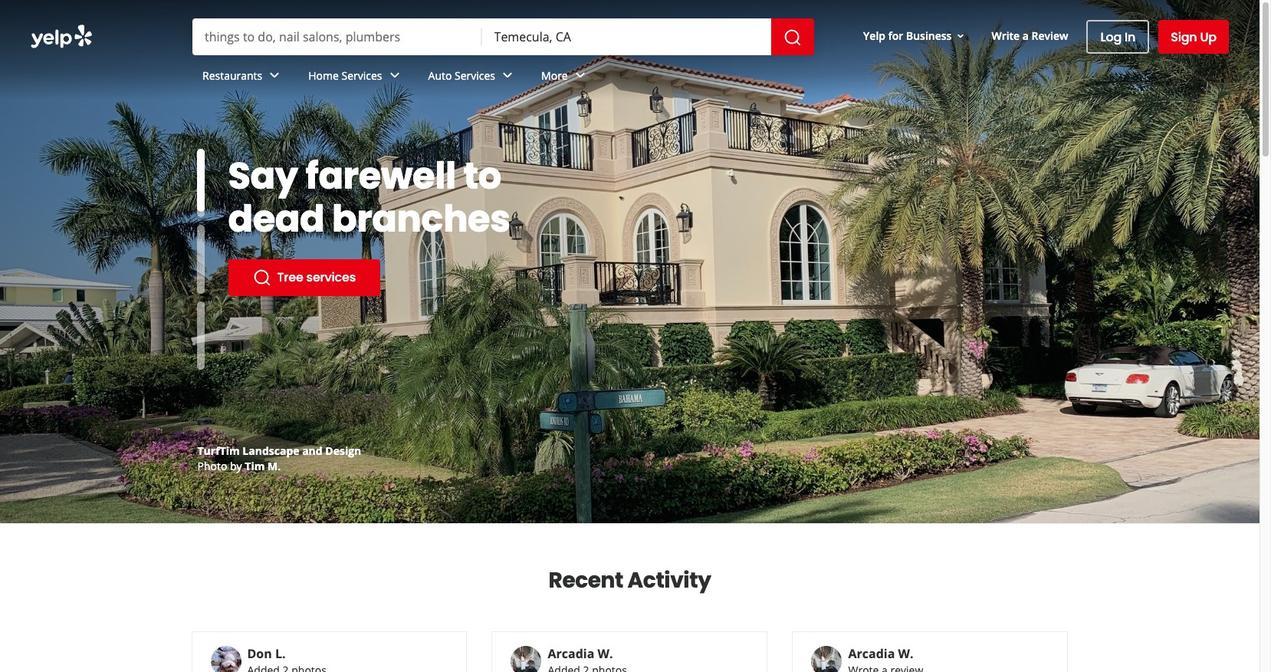 Task type: describe. For each thing, give the bounding box(es) containing it.
auto
[[428, 68, 452, 83]]

explore recent activity section section
[[179, 524, 1081, 672]]

Find text field
[[205, 28, 470, 45]]

say farewell to dead branches
[[228, 150, 511, 245]]

up
[[1201, 28, 1217, 46]]

tree
[[277, 269, 304, 286]]

farewell
[[306, 150, 456, 202]]

tree services link
[[228, 259, 381, 296]]

select slide image
[[197, 144, 204, 213]]

more link
[[529, 55, 602, 100]]

log in button
[[1087, 20, 1150, 54]]

24 search v2 image
[[253, 269, 271, 287]]

review
[[1032, 28, 1069, 43]]

l.
[[275, 645, 286, 662]]

yelp for business button
[[858, 22, 974, 50]]

photo of arcadia w. image for 1st arcadia w. link
[[511, 646, 542, 672]]

don l.
[[247, 645, 286, 662]]

home services
[[309, 68, 382, 83]]

design
[[325, 443, 362, 458]]

turftim landscape and design link
[[198, 443, 362, 458]]

turftim landscape and design photo by tim m.
[[198, 443, 362, 473]]

sign up button
[[1159, 20, 1230, 54]]

16 chevron down v2 image
[[955, 30, 968, 42]]

turftim
[[198, 443, 240, 458]]

services
[[307, 269, 356, 286]]

arcadia for first arcadia w. link from right
[[849, 645, 896, 662]]

by
[[230, 459, 242, 473]]

log in
[[1101, 28, 1136, 46]]

none field find
[[205, 28, 470, 45]]

tree services
[[277, 269, 356, 286]]

recent activity
[[549, 565, 712, 595]]

w. for first arcadia w. link from right
[[899, 645, 914, 662]]

arcadia for 1st arcadia w. link
[[548, 645, 595, 662]]

services for home services
[[342, 68, 382, 83]]

explore banner section banner
[[0, 0, 1260, 523]]

tim
[[245, 459, 265, 473]]

don l. link
[[247, 645, 286, 662]]

auto services
[[428, 68, 496, 83]]

write a review
[[992, 28, 1069, 43]]

24 chevron down v2 image
[[499, 66, 517, 85]]

restaurants
[[203, 68, 263, 83]]

Near text field
[[494, 28, 760, 45]]

services for auto services
[[455, 68, 496, 83]]

landscape
[[243, 443, 300, 458]]

24 chevron down v2 image for more
[[571, 66, 590, 85]]



Task type: locate. For each thing, give the bounding box(es) containing it.
1 photo of arcadia w. image from the left
[[511, 646, 542, 672]]

24 chevron down v2 image for home services
[[386, 66, 404, 85]]

0 horizontal spatial services
[[342, 68, 382, 83]]

home
[[309, 68, 339, 83]]

2 horizontal spatial 24 chevron down v2 image
[[571, 66, 590, 85]]

0 horizontal spatial arcadia
[[548, 645, 595, 662]]

services right home
[[342, 68, 382, 83]]

log
[[1101, 28, 1122, 46]]

0 horizontal spatial none field
[[205, 28, 470, 45]]

1 horizontal spatial arcadia w. link
[[849, 645, 914, 662]]

branches
[[332, 193, 511, 245]]

in
[[1125, 28, 1136, 46]]

services inside home services link
[[342, 68, 382, 83]]

photo of don l. image
[[211, 646, 241, 672]]

say
[[228, 150, 298, 202]]

photo of arcadia w. image
[[511, 646, 542, 672], [812, 646, 843, 672]]

24 chevron down v2 image right restaurants
[[266, 66, 284, 85]]

w. for 1st arcadia w. link
[[598, 645, 613, 662]]

photo
[[198, 459, 227, 473]]

services left 24 chevron down v2 icon at the left
[[455, 68, 496, 83]]

0 horizontal spatial arcadia w. link
[[548, 645, 613, 662]]

0 horizontal spatial photo of arcadia w. image
[[511, 646, 542, 672]]

m.
[[268, 459, 281, 473]]

recent
[[549, 565, 624, 595]]

restaurants link
[[190, 55, 296, 100]]

1 w. from the left
[[598, 645, 613, 662]]

24 chevron down v2 image inside the more link
[[571, 66, 590, 85]]

to
[[464, 150, 502, 202]]

24 chevron down v2 image inside restaurants link
[[266, 66, 284, 85]]

arcadia w. for first arcadia w. link from right
[[849, 645, 914, 662]]

3 24 chevron down v2 image from the left
[[571, 66, 590, 85]]

2 arcadia w. from the left
[[849, 645, 914, 662]]

24 chevron down v2 image
[[266, 66, 284, 85], [386, 66, 404, 85], [571, 66, 590, 85]]

for
[[889, 28, 904, 43]]

activity
[[628, 565, 712, 595]]

photo of arcadia w. image for first arcadia w. link from right
[[812, 646, 843, 672]]

services
[[342, 68, 382, 83], [455, 68, 496, 83]]

1 services from the left
[[342, 68, 382, 83]]

none field near
[[494, 28, 760, 45]]

auto services link
[[416, 55, 529, 100]]

none field up home services
[[205, 28, 470, 45]]

sign
[[1172, 28, 1198, 46]]

2 24 chevron down v2 image from the left
[[386, 66, 404, 85]]

1 arcadia from the left
[[548, 645, 595, 662]]

2 arcadia w. link from the left
[[849, 645, 914, 662]]

more
[[542, 68, 568, 83]]

0 horizontal spatial 24 chevron down v2 image
[[266, 66, 284, 85]]

None search field
[[0, 0, 1260, 100], [193, 18, 818, 55], [0, 0, 1260, 100], [193, 18, 818, 55]]

1 horizontal spatial arcadia w.
[[849, 645, 914, 662]]

1 horizontal spatial none field
[[494, 28, 760, 45]]

24 chevron down v2 image left auto
[[386, 66, 404, 85]]

1 horizontal spatial photo of arcadia w. image
[[812, 646, 843, 672]]

tim m. link
[[245, 459, 281, 473]]

arcadia
[[548, 645, 595, 662], [849, 645, 896, 662]]

2 photo of arcadia w. image from the left
[[812, 646, 843, 672]]

yelp
[[864, 28, 886, 43]]

0 horizontal spatial arcadia w.
[[548, 645, 613, 662]]

business categories element
[[190, 55, 1230, 100]]

24 chevron down v2 image for restaurants
[[266, 66, 284, 85]]

0 horizontal spatial w.
[[598, 645, 613, 662]]

2 services from the left
[[455, 68, 496, 83]]

1 horizontal spatial 24 chevron down v2 image
[[386, 66, 404, 85]]

2 arcadia from the left
[[849, 645, 896, 662]]

1 none field from the left
[[205, 28, 470, 45]]

1 horizontal spatial arcadia
[[849, 645, 896, 662]]

services inside the auto services link
[[455, 68, 496, 83]]

write a review link
[[986, 22, 1075, 50]]

1 arcadia w. from the left
[[548, 645, 613, 662]]

sign up
[[1172, 28, 1217, 46]]

2 w. from the left
[[899, 645, 914, 662]]

1 horizontal spatial w.
[[899, 645, 914, 662]]

1 arcadia w. link from the left
[[548, 645, 613, 662]]

search image
[[784, 28, 802, 46]]

write
[[992, 28, 1020, 43]]

24 chevron down v2 image right 'more'
[[571, 66, 590, 85]]

don
[[247, 645, 272, 662]]

arcadia w.
[[548, 645, 613, 662], [849, 645, 914, 662]]

and
[[302, 443, 323, 458]]

arcadia w. for 1st arcadia w. link
[[548, 645, 613, 662]]

yelp for business
[[864, 28, 952, 43]]

1 24 chevron down v2 image from the left
[[266, 66, 284, 85]]

none field up the more link
[[494, 28, 760, 45]]

1 horizontal spatial services
[[455, 68, 496, 83]]

w.
[[598, 645, 613, 662], [899, 645, 914, 662]]

24 chevron down v2 image inside home services link
[[386, 66, 404, 85]]

arcadia w. link
[[548, 645, 613, 662], [849, 645, 914, 662]]

home services link
[[296, 55, 416, 100]]

a
[[1023, 28, 1029, 43]]

dead
[[228, 193, 325, 245]]

2 none field from the left
[[494, 28, 760, 45]]

None field
[[205, 28, 470, 45], [494, 28, 760, 45]]

business
[[907, 28, 952, 43]]



Task type: vqa. For each thing, say whether or not it's contained in the screenshot.
the bottom the this
no



